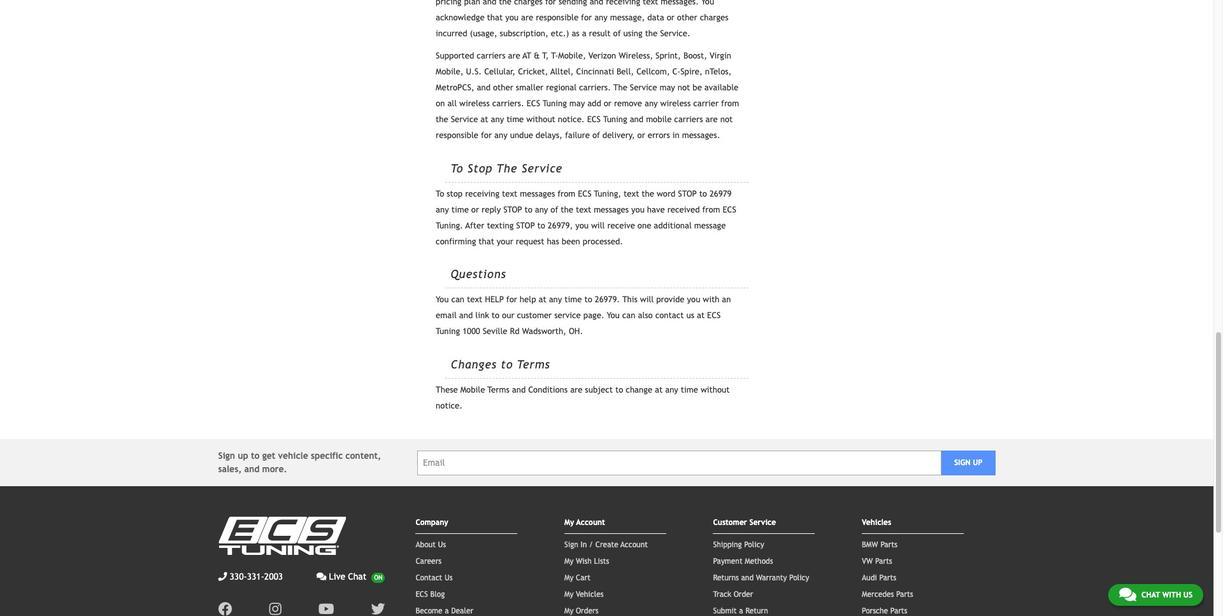 Task type: describe. For each thing, give the bounding box(es) containing it.
service down cellcom,
[[630, 83, 657, 93]]

1 horizontal spatial messages
[[594, 205, 629, 215]]

us for contact us
[[445, 574, 453, 583]]

service down delays,
[[522, 162, 563, 175]]

customer
[[517, 311, 552, 321]]

notice. inside "these mobile terms and conditions are subject to change at any time without notice."
[[436, 401, 463, 411]]

terms for mobile
[[488, 386, 510, 395]]

and up order
[[741, 574, 754, 583]]

time inside "these mobile terms and conditions are subject to change at any time without notice."
[[681, 386, 698, 395]]

2 vertical spatial from
[[703, 205, 720, 215]]

all
[[448, 99, 457, 108]]

are inside "these mobile terms and conditions are subject to change at any time without notice."
[[570, 386, 583, 395]]

26979
[[710, 189, 732, 199]]

confirming
[[436, 237, 476, 247]]

notice. inside supported carriers are at & t, t-mobile, verizon wireless, sprint, boost, virgin mobile,                   u.s. cellular, cricket, alltel, cincinnati bell, cellcom, c-spire, ntelos, metropcs, and other                   smaller regional carriers. the service may not be available on all wireless carriers. ecs tuning                   may add or remove any wireless carrier from the service at any time without notice. ecs tuning and                   mobile carriers are not responsible for any undue delays, failure of delivery, or errors in messages.
[[558, 115, 585, 124]]

boost,
[[684, 51, 707, 61]]

careers link
[[416, 558, 442, 567]]

returns and warranty policy
[[713, 574, 810, 583]]

t-
[[551, 51, 558, 61]]

company
[[416, 519, 448, 528]]

my for my wish lists
[[565, 558, 574, 567]]

wish
[[576, 558, 592, 567]]

comments image for live
[[317, 573, 327, 582]]

to right changes
[[501, 358, 513, 372]]

1 vertical spatial or
[[638, 131, 645, 140]]

0 horizontal spatial carriers.
[[492, 99, 524, 108]]

2 horizontal spatial the
[[642, 189, 654, 199]]

about us
[[416, 541, 446, 550]]

1 horizontal spatial the
[[561, 205, 573, 215]]

1 vertical spatial stop
[[503, 205, 522, 215]]

my orders link
[[565, 607, 599, 616]]

have
[[647, 205, 665, 215]]

2 horizontal spatial are
[[706, 115, 718, 124]]

vw parts
[[862, 558, 893, 567]]

text inside you can text help for help at any time to 26979. this will provide you with an email and link                   to our customer service page. you can also contact us at ecs tuning 1000 seville rd wadsworth, oh.
[[467, 295, 483, 305]]

ecs blog
[[416, 591, 445, 600]]

0 vertical spatial vehicles
[[862, 519, 892, 528]]

message
[[694, 221, 726, 231]]

contact
[[416, 574, 442, 583]]

track
[[713, 591, 732, 600]]

shipping
[[713, 541, 742, 550]]

0 horizontal spatial vehicles
[[576, 591, 604, 600]]

330-
[[230, 572, 247, 582]]

to up request
[[525, 205, 533, 215]]

a for become
[[445, 607, 449, 616]]

metropcs,
[[436, 83, 474, 93]]

any up tuning. on the left of page
[[436, 205, 449, 215]]

and down the u.s.
[[477, 83, 491, 93]]

become
[[416, 607, 443, 616]]

submit a return
[[713, 607, 768, 616]]

my for my orders
[[565, 607, 574, 616]]

messages.
[[682, 131, 720, 140]]

verizon
[[589, 51, 616, 61]]

help
[[520, 295, 536, 305]]

payment methods link
[[713, 558, 773, 567]]

of inside supported carriers are at & t, t-mobile, verizon wireless, sprint, boost, virgin mobile,                   u.s. cellular, cricket, alltel, cincinnati bell, cellcom, c-spire, ntelos, metropcs, and other                   smaller regional carriers. the service may not be available on all wireless carriers. ecs tuning                   may add or remove any wireless carrier from the service at any time without notice. ecs tuning and                   mobile carriers are not responsible for any undue delays, failure of delivery, or errors in messages.
[[593, 131, 600, 140]]

26979,
[[548, 221, 573, 231]]

parts for porsche parts
[[891, 607, 908, 616]]

any up the mobile
[[645, 99, 658, 108]]

my wish lists link
[[565, 558, 609, 567]]

to inside sign up to get vehicle specific content, sales, and more.
[[251, 451, 260, 461]]

about
[[416, 541, 436, 550]]

at
[[523, 51, 531, 61]]

comments image for chat
[[1120, 588, 1137, 603]]

available
[[705, 83, 739, 93]]

parts for mercedes parts
[[897, 591, 914, 600]]

sign for sign in / create account
[[565, 541, 578, 550]]

submit
[[713, 607, 737, 616]]

will inside you can text help for help at any time to 26979. this will provide you with an email and link                   to our customer service page. you can also contact us at ecs tuning 1000 seville rd wadsworth, oh.
[[640, 295, 654, 305]]

contact us link
[[416, 574, 453, 583]]

live chat link
[[317, 571, 385, 584]]

1 vertical spatial may
[[570, 99, 585, 108]]

for inside supported carriers are at & t, t-mobile, verizon wireless, sprint, boost, virgin mobile,                   u.s. cellular, cricket, alltel, cincinnati bell, cellcom, c-spire, ntelos, metropcs, and other                   smaller regional carriers. the service may not be available on all wireless carriers. ecs tuning                   may add or remove any wireless carrier from the service at any time without notice. ecs tuning and                   mobile carriers are not responsible for any undue delays, failure of delivery, or errors in messages.
[[481, 131, 492, 140]]

1 horizontal spatial policy
[[790, 574, 810, 583]]

live
[[329, 572, 345, 582]]

contact
[[655, 311, 684, 321]]

1 horizontal spatial with
[[1163, 591, 1181, 600]]

2 wireless from the left
[[661, 99, 691, 108]]

these mobile terms and conditions are subject to change at any time without notice.
[[436, 386, 730, 411]]

any left undue
[[495, 131, 508, 140]]

any inside "these mobile terms and conditions are subject to change at any time without notice."
[[665, 386, 679, 395]]

tuning inside you can text help for help at any time to 26979. this will provide you with an email and link                   to our customer service page. you can also contact us at ecs tuning 1000 seville rd wadsworth, oh.
[[436, 327, 460, 337]]

methods
[[745, 558, 773, 567]]

or inside to stop receiving text messages from ecs tuning, text the word stop to 26979 any time or reply stop                   to any of the text messages you have received from ecs tuning. after texting stop to 26979,                   you will receive one additional message confirming that your request has been processed.
[[471, 205, 479, 215]]

my for my cart
[[565, 574, 574, 583]]

email
[[436, 311, 457, 321]]

vw parts link
[[862, 558, 893, 567]]

1 horizontal spatial may
[[660, 83, 675, 93]]

1 vertical spatial you
[[607, 311, 620, 321]]

to inside "these mobile terms and conditions are subject to change at any time without notice."
[[616, 386, 623, 395]]

any up 26979,
[[535, 205, 548, 215]]

my account
[[565, 519, 605, 528]]

customer service
[[713, 519, 776, 528]]

u.s.
[[466, 67, 482, 77]]

this
[[623, 295, 638, 305]]

tuning.
[[436, 221, 463, 231]]

supported carriers are at & t, t-mobile, verizon wireless, sprint, boost, virgin mobile,                   u.s. cellular, cricket, alltel, cincinnati bell, cellcom, c-spire, ntelos, metropcs, and other                   smaller regional carriers. the service may not be available on all wireless carriers. ecs tuning                   may add or remove any wireless carrier from the service at any time without notice. ecs tuning and                   mobile carriers are not responsible for any undue delays, failure of delivery, or errors in messages.
[[436, 51, 739, 140]]

to left the 26979
[[699, 189, 707, 199]]

smaller
[[516, 83, 544, 93]]

ecs inside you can text help for help at any time to 26979. this will provide you with an email and link                   to our customer service page. you can also contact us at ecs tuning 1000 seville rd wadsworth, oh.
[[707, 311, 721, 321]]

one
[[638, 221, 651, 231]]

more.
[[262, 465, 287, 475]]

stop
[[447, 189, 463, 199]]

my vehicles link
[[565, 591, 604, 600]]

wireless,
[[619, 51, 653, 61]]

our
[[502, 311, 515, 321]]

0 vertical spatial stop
[[678, 189, 697, 199]]

sign up to get vehicle specific content, sales, and more.
[[218, 451, 381, 475]]

submit a return link
[[713, 607, 768, 616]]

ecs down the 26979
[[723, 205, 737, 215]]

subject
[[585, 386, 613, 395]]

Email email field
[[417, 451, 942, 476]]

errors
[[648, 131, 670, 140]]

0 vertical spatial messages
[[520, 189, 555, 199]]

my for my vehicles
[[565, 591, 574, 600]]

&
[[534, 51, 540, 61]]

1 vertical spatial chat
[[1142, 591, 1160, 600]]

shipping policy
[[713, 541, 764, 550]]

without inside "these mobile terms and conditions are subject to change at any time without notice."
[[701, 386, 730, 395]]

330-331-2003 link
[[218, 571, 283, 584]]

2 vertical spatial stop
[[516, 221, 535, 231]]

changes
[[451, 358, 497, 372]]

26979.
[[595, 295, 620, 305]]

porsche parts
[[862, 607, 908, 616]]

1 horizontal spatial account
[[621, 541, 648, 550]]

text down to stop the service
[[502, 189, 518, 199]]

become a dealer
[[416, 607, 474, 616]]

c-
[[673, 67, 681, 77]]

supported
[[436, 51, 474, 61]]

0 horizontal spatial carriers
[[477, 51, 506, 61]]

careers
[[416, 558, 442, 567]]

virgin
[[710, 51, 732, 61]]

on
[[436, 99, 445, 108]]

other
[[493, 83, 514, 93]]

sign up
[[955, 459, 983, 468]]

0 vertical spatial can
[[451, 295, 465, 305]]

you can text help for help at any time to 26979. this will provide you with an email and link                   to our customer service page. you can also contact us at ecs tuning 1000 seville rd wadsworth, oh.
[[436, 295, 731, 337]]

and inside you can text help for help at any time to 26979. this will provide you with an email and link                   to our customer service page. you can also contact us at ecs tuning 1000 seville rd wadsworth, oh.
[[459, 311, 473, 321]]

cellcom,
[[637, 67, 670, 77]]

from inside supported carriers are at & t, t-mobile, verizon wireless, sprint, boost, virgin mobile,                   u.s. cellular, cricket, alltel, cincinnati bell, cellcom, c-spire, ntelos, metropcs, and other                   smaller regional carriers. the service may not be available on all wireless carriers. ecs tuning                   may add or remove any wireless carrier from the service at any time without notice. ecs tuning and                   mobile carriers are not responsible for any undue delays, failure of delivery, or errors in messages.
[[721, 99, 739, 108]]

service right customer
[[750, 519, 776, 528]]

help
[[485, 295, 504, 305]]

1 horizontal spatial not
[[721, 115, 733, 124]]

0 vertical spatial tuning
[[543, 99, 567, 108]]

to for to stop the service
[[451, 162, 463, 175]]

facebook logo image
[[218, 603, 232, 617]]

orders
[[576, 607, 599, 616]]

receiving
[[465, 189, 500, 199]]

parts for audi parts
[[880, 574, 897, 583]]

specific
[[311, 451, 343, 461]]

chat with us link
[[1109, 585, 1204, 607]]

any down other
[[491, 115, 504, 124]]

phone image
[[218, 573, 227, 582]]

331-
[[247, 572, 264, 582]]

responsible
[[436, 131, 479, 140]]

has
[[547, 237, 559, 247]]

an
[[722, 295, 731, 305]]



Task type: vqa. For each thing, say whether or not it's contained in the screenshot.


Task type: locate. For each thing, give the bounding box(es) containing it.
us for about us
[[438, 541, 446, 550]]

1 horizontal spatial notice.
[[558, 115, 585, 124]]

1 vertical spatial the
[[497, 162, 518, 175]]

0 horizontal spatial with
[[703, 295, 720, 305]]

from up 26979,
[[558, 189, 576, 199]]

alltel,
[[551, 67, 574, 77]]

are left subject
[[570, 386, 583, 395]]

my for my account
[[565, 519, 574, 528]]

1 vertical spatial carriers
[[674, 115, 703, 124]]

account up / at the bottom of page
[[576, 519, 605, 528]]

my down my cart link
[[565, 591, 574, 600]]

account right create
[[621, 541, 648, 550]]

you
[[436, 295, 449, 305], [607, 311, 620, 321]]

0 horizontal spatial terms
[[488, 386, 510, 395]]

get
[[262, 451, 275, 461]]

up inside the "sign up" 'button'
[[973, 459, 983, 468]]

wireless right all
[[459, 99, 490, 108]]

any right "change"
[[665, 386, 679, 395]]

0 vertical spatial you
[[436, 295, 449, 305]]

1 horizontal spatial or
[[604, 99, 612, 108]]

sign for sign up
[[955, 459, 971, 468]]

0 vertical spatial will
[[591, 221, 605, 231]]

blog
[[430, 591, 445, 600]]

carriers up messages.
[[674, 115, 703, 124]]

1 a from the left
[[445, 607, 449, 616]]

0 horizontal spatial notice.
[[436, 401, 463, 411]]

to left 26979,
[[538, 221, 545, 231]]

receive
[[608, 221, 635, 231]]

sign
[[218, 451, 235, 461], [955, 459, 971, 468], [565, 541, 578, 550]]

time inside to stop receiving text messages from ecs tuning, text the word stop to 26979 any time or reply stop                   to any of the text messages you have received from ecs tuning. after texting stop to 26979,                   you will receive one additional message confirming that your request has been processed.
[[452, 205, 469, 215]]

1 vertical spatial mobile,
[[436, 67, 464, 77]]

delays,
[[536, 131, 563, 140]]

1 horizontal spatial can
[[622, 311, 636, 321]]

ecs right "us"
[[707, 311, 721, 321]]

twitter logo image
[[371, 603, 385, 617]]

text up 'been'
[[576, 205, 591, 215]]

ntelos,
[[705, 67, 732, 77]]

1 horizontal spatial from
[[703, 205, 720, 215]]

0 horizontal spatial tuning
[[436, 327, 460, 337]]

can up the email
[[451, 295, 465, 305]]

1 vertical spatial messages
[[594, 205, 629, 215]]

2 vertical spatial you
[[687, 295, 701, 305]]

1 horizontal spatial up
[[973, 459, 983, 468]]

ecs tuning image
[[218, 517, 346, 556]]

for right responsible
[[481, 131, 492, 140]]

without
[[527, 115, 556, 124], [701, 386, 730, 395]]

0 vertical spatial comments image
[[317, 573, 327, 582]]

will inside to stop receiving text messages from ecs tuning, text the word stop to 26979 any time or reply stop                   to any of the text messages you have received from ecs tuning. after texting stop to 26979,                   you will receive one additional message confirming that your request has been processed.
[[591, 221, 605, 231]]

mobile
[[646, 115, 672, 124]]

cricket,
[[518, 67, 548, 77]]

comments image left 'live'
[[317, 573, 327, 582]]

bell,
[[617, 67, 634, 77]]

1 vertical spatial vehicles
[[576, 591, 604, 600]]

for inside you can text help for help at any time to 26979. this will provide you with an email and link                   to our customer service page. you can also contact us at ecs tuning 1000 seville rd wadsworth, oh.
[[506, 295, 517, 305]]

1 horizontal spatial mobile,
[[558, 51, 586, 61]]

instagram logo image
[[269, 603, 281, 617]]

ecs down smaller
[[527, 99, 540, 108]]

porsche parts link
[[862, 607, 908, 616]]

ecs left tuning,
[[578, 189, 592, 199]]

0 vertical spatial carriers.
[[579, 83, 611, 93]]

can down the "this" on the right of the page
[[622, 311, 636, 321]]

comments image inside the live chat link
[[317, 573, 327, 582]]

parts right vw at the right bottom of the page
[[875, 558, 893, 567]]

2 horizontal spatial tuning
[[603, 115, 627, 124]]

of right the failure
[[593, 131, 600, 140]]

or up after
[[471, 205, 479, 215]]

1 vertical spatial carriers.
[[492, 99, 524, 108]]

time down stop
[[452, 205, 469, 215]]

us
[[438, 541, 446, 550], [445, 574, 453, 583], [1184, 591, 1193, 600]]

of up 26979,
[[551, 205, 558, 215]]

1 horizontal spatial are
[[570, 386, 583, 395]]

not
[[678, 83, 690, 93], [721, 115, 733, 124]]

chat with us
[[1142, 591, 1193, 600]]

ecs
[[527, 99, 540, 108], [587, 115, 601, 124], [578, 189, 592, 199], [723, 205, 737, 215], [707, 311, 721, 321], [416, 591, 428, 600]]

any up service
[[549, 295, 562, 305]]

0 vertical spatial mobile,
[[558, 51, 586, 61]]

and right sales,
[[244, 465, 260, 475]]

0 horizontal spatial not
[[678, 83, 690, 93]]

comments image
[[317, 573, 327, 582], [1120, 588, 1137, 603]]

policy
[[744, 541, 764, 550], [790, 574, 810, 583]]

0 vertical spatial you
[[632, 205, 645, 215]]

2 horizontal spatial sign
[[955, 459, 971, 468]]

stop
[[678, 189, 697, 199], [503, 205, 522, 215], [516, 221, 535, 231]]

2 my from the top
[[565, 558, 574, 567]]

1 horizontal spatial wireless
[[661, 99, 691, 108]]

content,
[[346, 451, 381, 461]]

1 horizontal spatial without
[[701, 386, 730, 395]]

time
[[507, 115, 524, 124], [452, 205, 469, 215], [565, 295, 582, 305], [681, 386, 698, 395]]

to stop the service
[[451, 162, 563, 175]]

to up page.
[[585, 295, 592, 305]]

0 vertical spatial us
[[438, 541, 446, 550]]

sign for sign up to get vehicle specific content, sales, and more.
[[218, 451, 235, 461]]

1 horizontal spatial to
[[451, 162, 463, 175]]

comments image inside chat with us link
[[1120, 588, 1137, 603]]

these
[[436, 386, 458, 395]]

0 horizontal spatial to
[[436, 189, 444, 199]]

1000
[[463, 327, 480, 337]]

2 vertical spatial us
[[1184, 591, 1193, 600]]

vehicles up bmw parts link
[[862, 519, 892, 528]]

1 horizontal spatial a
[[739, 607, 743, 616]]

dealer
[[451, 607, 474, 616]]

0 vertical spatial with
[[703, 295, 720, 305]]

stop up the texting at the top of page
[[503, 205, 522, 215]]

2 vertical spatial or
[[471, 205, 479, 215]]

stop
[[467, 162, 493, 175]]

0 vertical spatial without
[[527, 115, 556, 124]]

that
[[479, 237, 494, 247]]

text up link
[[467, 295, 483, 305]]

0 vertical spatial from
[[721, 99, 739, 108]]

sign up button
[[942, 451, 996, 476]]

0 horizontal spatial a
[[445, 607, 449, 616]]

4 my from the top
[[565, 591, 574, 600]]

0 horizontal spatial mobile,
[[436, 67, 464, 77]]

of inside to stop receiving text messages from ecs tuning, text the word stop to 26979 any time or reply stop                   to any of the text messages you have received from ecs tuning. after texting stop to 26979,                   you will receive one additional message confirming that your request has been processed.
[[551, 205, 558, 215]]

for left the help
[[506, 295, 517, 305]]

the inside supported carriers are at & t, t-mobile, verizon wireless, sprint, boost, virgin mobile,                   u.s. cellular, cricket, alltel, cincinnati bell, cellcom, c-spire, ntelos, metropcs, and other                   smaller regional carriers. the service may not be available on all wireless carriers. ecs tuning                   may add or remove any wireless carrier from the service at any time without notice. ecs tuning and                   mobile carriers are not responsible for any undue delays, failure of delivery, or errors in messages.
[[614, 83, 628, 93]]

wadsworth,
[[522, 327, 566, 337]]

at inside "these mobile terms and conditions are subject to change at any time without notice."
[[655, 386, 663, 395]]

0 horizontal spatial comments image
[[317, 573, 327, 582]]

audi parts link
[[862, 574, 897, 583]]

additional
[[654, 221, 692, 231]]

tuning up delivery,
[[603, 115, 627, 124]]

1 vertical spatial to
[[436, 189, 444, 199]]

0 vertical spatial for
[[481, 131, 492, 140]]

messages
[[520, 189, 555, 199], [594, 205, 629, 215]]

1 horizontal spatial comments image
[[1120, 588, 1137, 603]]

and
[[477, 83, 491, 93], [630, 115, 644, 124], [459, 311, 473, 321], [512, 386, 526, 395], [244, 465, 260, 475], [741, 574, 754, 583]]

text right tuning,
[[624, 189, 639, 199]]

vehicle
[[278, 451, 308, 461]]

to left get
[[251, 451, 260, 461]]

notice. up the failure
[[558, 115, 585, 124]]

reply
[[482, 205, 501, 215]]

sign inside sign up to get vehicle specific content, sales, and more.
[[218, 451, 235, 461]]

my left the cart at the left bottom of page
[[565, 574, 574, 583]]

0 horizontal spatial chat
[[348, 572, 367, 582]]

and left conditions
[[512, 386, 526, 395]]

may down c-
[[660, 83, 675, 93]]

or left errors
[[638, 131, 645, 140]]

the right stop
[[497, 162, 518, 175]]

you down 26979.
[[607, 311, 620, 321]]

time up undue
[[507, 115, 524, 124]]

time up service
[[565, 295, 582, 305]]

1 horizontal spatial you
[[632, 205, 645, 215]]

0 horizontal spatial sign
[[218, 451, 235, 461]]

1 horizontal spatial chat
[[1142, 591, 1160, 600]]

seville
[[483, 327, 508, 337]]

track order
[[713, 591, 753, 600]]

provide
[[656, 295, 685, 305]]

vehicles up orders
[[576, 591, 604, 600]]

not down available
[[721, 115, 733, 124]]

sign in / create account
[[565, 541, 648, 550]]

carriers. down cincinnati
[[579, 83, 611, 93]]

parts up porsche parts link
[[897, 591, 914, 600]]

at
[[481, 115, 488, 124], [539, 295, 547, 305], [697, 311, 705, 321], [655, 386, 663, 395]]

time right "change"
[[681, 386, 698, 395]]

returns
[[713, 574, 739, 583]]

and inside "these mobile terms and conditions are subject to change at any time without notice."
[[512, 386, 526, 395]]

my left orders
[[565, 607, 574, 616]]

undue
[[510, 131, 533, 140]]

add
[[588, 99, 601, 108]]

0 vertical spatial or
[[604, 99, 612, 108]]

wireless up the mobile
[[661, 99, 691, 108]]

1 horizontal spatial sign
[[565, 541, 578, 550]]

terms down the 'changes to terms'
[[488, 386, 510, 395]]

terms for to
[[517, 358, 550, 372]]

1 vertical spatial without
[[701, 386, 730, 395]]

1 horizontal spatial carriers
[[674, 115, 703, 124]]

1 horizontal spatial terms
[[517, 358, 550, 372]]

3 my from the top
[[565, 574, 574, 583]]

1 vertical spatial policy
[[790, 574, 810, 583]]

my
[[565, 519, 574, 528], [565, 558, 574, 567], [565, 574, 574, 583], [565, 591, 574, 600], [565, 607, 574, 616]]

1 vertical spatial with
[[1163, 591, 1181, 600]]

2 a from the left
[[739, 607, 743, 616]]

the
[[614, 83, 628, 93], [497, 162, 518, 175]]

warranty
[[756, 574, 787, 583]]

audi parts
[[862, 574, 897, 583]]

you inside you can text help for help at any time to 26979. this will provide you with an email and link                   to our customer service page. you can also contact us at ecs tuning 1000 seville rd wadsworth, oh.
[[687, 295, 701, 305]]

a for submit
[[739, 607, 743, 616]]

1 horizontal spatial for
[[506, 295, 517, 305]]

to left our
[[492, 311, 500, 321]]

parts for vw parts
[[875, 558, 893, 567]]

terms inside "these mobile terms and conditions are subject to change at any time without notice."
[[488, 386, 510, 395]]

will up "also"
[[640, 295, 654, 305]]

and left link
[[459, 311, 473, 321]]

my left wish
[[565, 558, 574, 567]]

you up 'been'
[[576, 221, 589, 231]]

0 vertical spatial may
[[660, 83, 675, 93]]

may left add
[[570, 99, 585, 108]]

a left dealer
[[445, 607, 449, 616]]

1 vertical spatial are
[[706, 115, 718, 124]]

mobile
[[461, 386, 485, 395]]

or right add
[[604, 99, 612, 108]]

after
[[466, 221, 485, 231]]

create
[[596, 541, 619, 550]]

0 vertical spatial notice.
[[558, 115, 585, 124]]

rd
[[510, 327, 520, 337]]

tuning,
[[594, 189, 621, 199]]

mobile, down "supported"
[[436, 67, 464, 77]]

2 vertical spatial are
[[570, 386, 583, 395]]

from down available
[[721, 99, 739, 108]]

0 vertical spatial chat
[[348, 572, 367, 582]]

your
[[497, 237, 513, 247]]

my wish lists
[[565, 558, 609, 567]]

the down on
[[436, 115, 448, 124]]

1 wireless from the left
[[459, 99, 490, 108]]

1 vertical spatial account
[[621, 541, 648, 550]]

about us link
[[416, 541, 446, 550]]

1 vertical spatial will
[[640, 295, 654, 305]]

1 horizontal spatial carriers.
[[579, 83, 611, 93]]

2 vertical spatial the
[[561, 205, 573, 215]]

contact us
[[416, 574, 453, 583]]

conditions
[[528, 386, 568, 395]]

1 vertical spatial for
[[506, 295, 517, 305]]

tuning down regional
[[543, 99, 567, 108]]

be
[[693, 83, 702, 93]]

return
[[746, 607, 768, 616]]

0 horizontal spatial the
[[436, 115, 448, 124]]

ecs down add
[[587, 115, 601, 124]]

cart
[[576, 574, 591, 583]]

payment
[[713, 558, 743, 567]]

0 horizontal spatial are
[[508, 51, 520, 61]]

cellular,
[[484, 67, 516, 77]]

shipping policy link
[[713, 541, 764, 550]]

you up the email
[[436, 295, 449, 305]]

mobile, up alltel,
[[558, 51, 586, 61]]

without inside supported carriers are at & t, t-mobile, verizon wireless, sprint, boost, virgin mobile,                   u.s. cellular, cricket, alltel, cincinnati bell, cellcom, c-spire, ntelos, metropcs, and other                   smaller regional carriers. the service may not be available on all wireless carriers. ecs tuning                   may add or remove any wireless carrier from the service at any time without notice. ecs tuning and                   mobile carriers are not responsible for any undue delays, failure of delivery, or errors in messages.
[[527, 115, 556, 124]]

become a dealer link
[[416, 607, 474, 616]]

to for to stop receiving text messages from ecs tuning, text the word stop to 26979 any time or reply stop                   to any of the text messages you have received from ecs tuning. after texting stop to 26979,                   you will receive one additional message confirming that your request has been processed.
[[436, 189, 444, 199]]

messages up 26979,
[[520, 189, 555, 199]]

cincinnati
[[576, 67, 614, 77]]

service
[[554, 311, 581, 321]]

sign inside the "sign up" 'button'
[[955, 459, 971, 468]]

policy up methods
[[744, 541, 764, 550]]

the up have
[[642, 189, 654, 199]]

parts down mercedes parts link
[[891, 607, 908, 616]]

my cart link
[[565, 574, 591, 583]]

1 horizontal spatial the
[[614, 83, 628, 93]]

0 vertical spatial of
[[593, 131, 600, 140]]

1 horizontal spatial you
[[607, 311, 620, 321]]

1 vertical spatial from
[[558, 189, 576, 199]]

a left "return"
[[739, 607, 743, 616]]

sign in / create account link
[[565, 541, 648, 550]]

ecs blog link
[[416, 591, 445, 600]]

2 horizontal spatial or
[[638, 131, 645, 140]]

0 horizontal spatial you
[[576, 221, 589, 231]]

carriers up cellular,
[[477, 51, 506, 61]]

any inside you can text help for help at any time to 26979. this will provide you with an email and link                   to our customer service page. you can also contact us at ecs tuning 1000 seville rd wadsworth, oh.
[[549, 295, 562, 305]]

1 vertical spatial tuning
[[603, 115, 627, 124]]

and down remove
[[630, 115, 644, 124]]

tuning down the email
[[436, 327, 460, 337]]

0 vertical spatial not
[[678, 83, 690, 93]]

mercedes parts link
[[862, 591, 914, 600]]

up inside sign up to get vehicle specific content, sales, and more.
[[238, 451, 248, 461]]

time inside you can text help for help at any time to 26979. this will provide you with an email and link                   to our customer service page. you can also contact us at ecs tuning 1000 seville rd wadsworth, oh.
[[565, 295, 582, 305]]

/
[[589, 541, 593, 550]]

or
[[604, 99, 612, 108], [638, 131, 645, 140], [471, 205, 479, 215]]

are left at
[[508, 51, 520, 61]]

you up "us"
[[687, 295, 701, 305]]

1 vertical spatial the
[[642, 189, 654, 199]]

for
[[481, 131, 492, 140], [506, 295, 517, 305]]

0 horizontal spatial account
[[576, 519, 605, 528]]

ecs left blog
[[416, 591, 428, 600]]

will up processed.
[[591, 221, 605, 231]]

up for sign up to get vehicle specific content, sales, and more.
[[238, 451, 248, 461]]

5 my from the top
[[565, 607, 574, 616]]

0 horizontal spatial for
[[481, 131, 492, 140]]

my up my wish lists link
[[565, 519, 574, 528]]

to left "change"
[[616, 386, 623, 395]]

wireless
[[459, 99, 490, 108], [661, 99, 691, 108]]

the up 26979,
[[561, 205, 573, 215]]

2003
[[264, 572, 283, 582]]

parts for bmw parts
[[881, 541, 898, 550]]

youtube logo image
[[318, 603, 334, 617]]

the down bell,
[[614, 83, 628, 93]]

with inside you can text help for help at any time to 26979. this will provide you with an email and link                   to our customer service page. you can also contact us at ecs tuning 1000 seville rd wadsworth, oh.
[[703, 295, 720, 305]]

up for sign up
[[973, 459, 983, 468]]

porsche
[[862, 607, 888, 616]]

0 vertical spatial policy
[[744, 541, 764, 550]]

1 vertical spatial can
[[622, 311, 636, 321]]

stop up request
[[516, 221, 535, 231]]

parts up mercedes parts
[[880, 574, 897, 583]]

service up responsible
[[451, 115, 478, 124]]

0 horizontal spatial policy
[[744, 541, 764, 550]]

1 vertical spatial notice.
[[436, 401, 463, 411]]

and inside sign up to get vehicle specific content, sales, and more.
[[244, 465, 260, 475]]

1 my from the top
[[565, 519, 574, 528]]

1 vertical spatial you
[[576, 221, 589, 231]]

1 vertical spatial of
[[551, 205, 558, 215]]

are down carrier
[[706, 115, 718, 124]]

comments image left chat with us
[[1120, 588, 1137, 603]]

to inside to stop receiving text messages from ecs tuning, text the word stop to 26979 any time or reply stop                   to any of the text messages you have received from ecs tuning. after texting stop to 26979,                   you will receive one additional message confirming that your request has been processed.
[[436, 189, 444, 199]]

time inside supported carriers are at & t, t-mobile, verizon wireless, sprint, boost, virgin mobile,                   u.s. cellular, cricket, alltel, cincinnati bell, cellcom, c-spire, ntelos, metropcs, and other                   smaller regional carriers. the service may not be available on all wireless carriers. ecs tuning                   may add or remove any wireless carrier from the service at any time without notice. ecs tuning and                   mobile carriers are not responsible for any undue delays, failure of delivery, or errors in messages.
[[507, 115, 524, 124]]

carriers.
[[579, 83, 611, 93], [492, 99, 524, 108]]

messages down tuning,
[[594, 205, 629, 215]]

at inside supported carriers are at & t, t-mobile, verizon wireless, sprint, boost, virgin mobile,                   u.s. cellular, cricket, alltel, cincinnati bell, cellcom, c-spire, ntelos, metropcs, and other                   smaller regional carriers. the service may not be available on all wireless carriers. ecs tuning                   may add or remove any wireless carrier from the service at any time without notice. ecs tuning and                   mobile carriers are not responsible for any undue delays, failure of delivery, or errors in messages.
[[481, 115, 488, 124]]

0 horizontal spatial up
[[238, 451, 248, 461]]

the inside supported carriers are at & t, t-mobile, verizon wireless, sprint, boost, virgin mobile,                   u.s. cellular, cricket, alltel, cincinnati bell, cellcom, c-spire, ntelos, metropcs, and other                   smaller regional carriers. the service may not be available on all wireless carriers. ecs tuning                   may add or remove any wireless carrier from the service at any time without notice. ecs tuning and                   mobile carriers are not responsible for any undue delays, failure of delivery, or errors in messages.
[[436, 115, 448, 124]]



